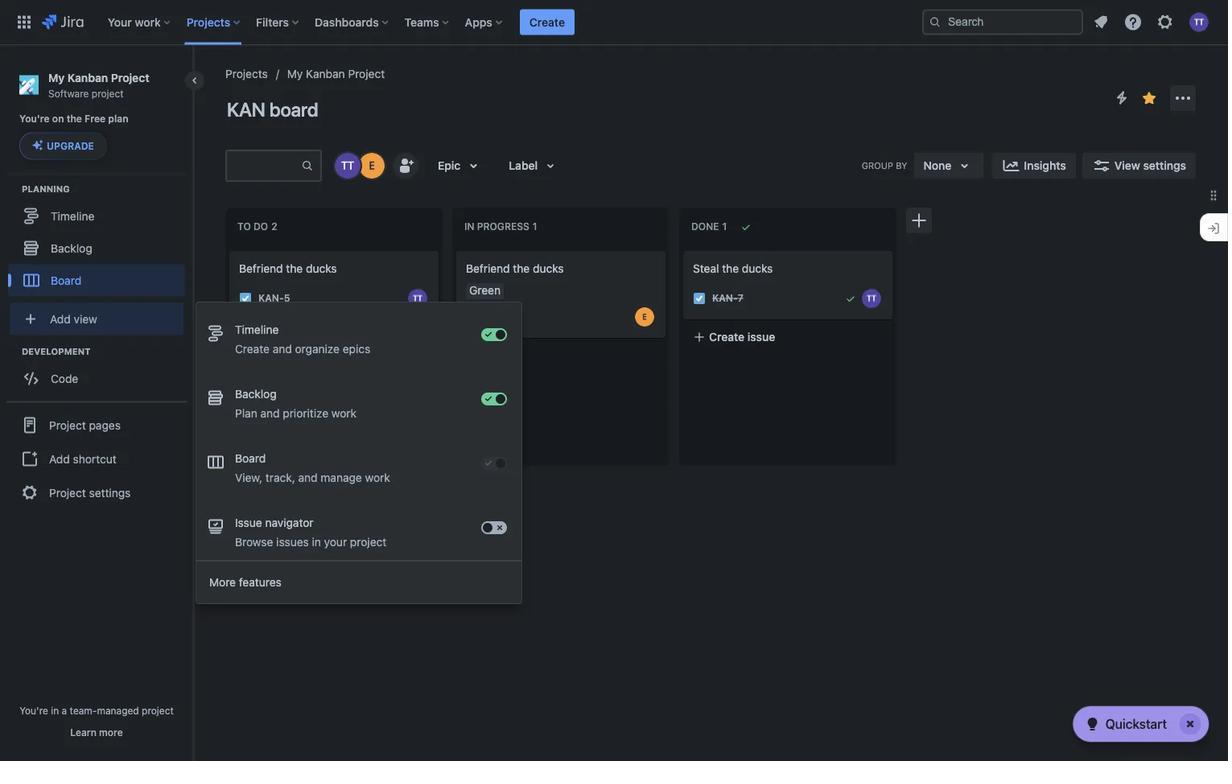 Task type: describe. For each thing, give the bounding box(es) containing it.
view settings button
[[1082, 153, 1196, 179]]

Search field
[[922, 9, 1083, 35]]

backlog link
[[8, 232, 185, 264]]

kan- right plan
[[258, 402, 284, 413]]

group
[[862, 160, 893, 171]]

view,
[[235, 471, 262, 484]]

manage
[[321, 471, 362, 484]]

in inside issue navigator browse issues in your project
[[312, 536, 321, 549]]

1 vertical spatial issue
[[521, 349, 548, 362]]

add for add shortcut
[[49, 452, 70, 466]]

insights image
[[1001, 156, 1021, 175]]

more features
[[209, 576, 282, 589]]

group by
[[862, 160, 907, 171]]

board for board
[[51, 274, 81, 287]]

your work
[[108, 15, 161, 29]]

view settings
[[1114, 159, 1186, 172]]

1 horizontal spatial issue
[[747, 330, 775, 343]]

my for my kanban project software project
[[48, 71, 65, 84]]

add view button
[[10, 303, 183, 335]]

create button
[[520, 9, 575, 35]]

kan-7
[[712, 293, 743, 304]]

issue navigator browse issues in your project
[[235, 516, 387, 549]]

create issue image for to do
[[220, 240, 239, 259]]

assignee: terry turtle image
[[862, 289, 881, 308]]

view
[[74, 312, 97, 325]]

dismiss quickstart image
[[1177, 711, 1203, 737]]

work inside backlog plan and prioritize work
[[331, 407, 357, 420]]

to do
[[237, 221, 268, 232]]

apps
[[465, 15, 492, 29]]

development group
[[8, 345, 192, 399]]

none button
[[914, 153, 984, 179]]

you're in a team-managed project
[[19, 705, 174, 716]]

projects for the projects popup button
[[186, 15, 230, 29]]

pages
[[89, 418, 121, 432]]

timeline for timeline
[[51, 209, 94, 222]]

settings for project settings
[[89, 486, 131, 499]]

ducks for do
[[306, 262, 337, 275]]

learn
[[70, 727, 96, 738]]

add shortcut button
[[6, 443, 187, 475]]

planning
[[22, 183, 70, 194]]

board link
[[8, 264, 185, 296]]

check image
[[1083, 715, 1102, 734]]

projects link
[[225, 64, 268, 84]]

free
[[85, 113, 106, 124]]

quickstart button
[[1073, 707, 1209, 742]]

code link
[[8, 362, 185, 395]]

primary element
[[10, 0, 922, 45]]

1:
[[270, 333, 278, 347]]

team-
[[70, 705, 97, 716]]

1 horizontal spatial create issue
[[709, 330, 775, 343]]

project down dashboards dropdown button
[[348, 67, 385, 80]]

befriend for do
[[239, 262, 283, 275]]

learn more button
[[70, 726, 123, 739]]

project inside my kanban project software project
[[111, 71, 149, 84]]

kan-2
[[258, 402, 290, 413]]

project down add shortcut
[[49, 486, 86, 499]]

7
[[738, 293, 743, 304]]

[task
[[239, 333, 267, 347]]

quickstart
[[1105, 717, 1167, 732]]

organize
[[295, 342, 340, 356]]

insights
[[1024, 159, 1066, 172]]

plan
[[108, 113, 128, 124]]

and inside board view, track, and manage work
[[298, 471, 318, 484]]

task image for steal the ducks
[[693, 292, 706, 305]]

star kan board image
[[1140, 89, 1159, 108]]

and for timeline
[[273, 342, 292, 356]]

development image
[[2, 341, 22, 361]]

timeline link
[[8, 200, 185, 232]]

learn more
[[70, 727, 123, 738]]

3 ducks from the left
[[742, 262, 773, 275]]

you're on the free plan
[[19, 113, 128, 124]]

issue
[[235, 516, 262, 530]]

board
[[269, 98, 318, 121]]

more image
[[1173, 89, 1193, 108]]

to do element
[[237, 221, 280, 232]]

more
[[99, 727, 123, 738]]

kan board
[[227, 98, 318, 121]]

project inside my kanban project software project
[[92, 88, 124, 99]]

befriend for progress
[[466, 262, 510, 275]]

notifications image
[[1091, 12, 1111, 32]]

label button
[[499, 153, 570, 179]]

task image left "kan-2" link
[[239, 401, 252, 414]]

by
[[896, 160, 907, 171]]

assignee: eloisefrancis23 image
[[635, 307, 654, 327]]

add shortcut
[[49, 452, 116, 466]]

timeline create and organize epics
[[235, 323, 370, 356]]

board for board view, track, and manage work
[[235, 452, 266, 465]]

navigator
[[265, 516, 314, 530]]

and for backlog
[[260, 407, 280, 420]]

label
[[509, 159, 538, 172]]

[task 1: add task summary]
[[239, 333, 382, 347]]

1 vertical spatial add
[[281, 333, 302, 347]]

terry turtle image
[[335, 153, 361, 179]]

do
[[253, 221, 268, 232]]

1 horizontal spatial project
[[142, 705, 174, 716]]

dashboards
[[315, 15, 379, 29]]

work inside board view, track, and manage work
[[365, 471, 390, 484]]

filters button
[[251, 9, 305, 35]]

track,
[[265, 471, 295, 484]]

you're for you're in a team-managed project
[[19, 705, 48, 716]]

project pages
[[49, 418, 121, 432]]

backlog for backlog plan and prioritize work
[[235, 387, 277, 401]]

kan
[[227, 98, 265, 121]]

features
[[239, 576, 282, 589]]

the up 5
[[286, 262, 303, 275]]

timeline for timeline create and organize epics
[[235, 323, 279, 336]]

on
[[52, 113, 64, 124]]

projects button
[[182, 9, 246, 35]]

add people image
[[396, 156, 415, 175]]

5
[[284, 293, 290, 304]]

add for add view
[[50, 312, 71, 325]]

board view, track, and manage work
[[235, 452, 390, 484]]

project settings
[[49, 486, 131, 499]]

teams button
[[400, 9, 455, 35]]

backlog plan and prioritize work
[[235, 387, 357, 420]]

2
[[284, 402, 290, 413]]

add view
[[50, 312, 97, 325]]

my for my kanban project
[[287, 67, 303, 80]]

development
[[22, 346, 91, 356]]

help image
[[1123, 12, 1143, 32]]

the right steal
[[722, 262, 739, 275]]

your
[[324, 536, 347, 549]]



Task type: vqa. For each thing, say whether or not it's contained in the screenshot.
Add people icon
yes



Task type: locate. For each thing, give the bounding box(es) containing it.
planning image
[[2, 179, 22, 198]]

0 horizontal spatial ducks
[[306, 262, 337, 275]]

project up the plan
[[92, 88, 124, 99]]

add inside dropdown button
[[50, 312, 71, 325]]

1 befriend from the left
[[239, 262, 283, 275]]

backlog down "timeline" link
[[51, 241, 92, 255]]

1 horizontal spatial create issue image
[[447, 240, 466, 259]]

apps button
[[460, 9, 508, 35]]

group
[[6, 401, 187, 515]]

settings inside project settings link
[[89, 486, 131, 499]]

0 horizontal spatial issue
[[521, 349, 548, 362]]

1 horizontal spatial settings
[[1143, 159, 1186, 172]]

you're left a
[[19, 705, 48, 716]]

1 vertical spatial project
[[350, 536, 387, 549]]

upgrade
[[47, 140, 94, 152]]

0 vertical spatial work
[[135, 15, 161, 29]]

more
[[209, 576, 236, 589]]

progress
[[477, 221, 529, 232]]

2 ducks from the left
[[533, 262, 564, 275]]

2 vertical spatial work
[[365, 471, 390, 484]]

Search this board text field
[[227, 151, 301, 180]]

create column image
[[909, 211, 929, 230]]

0 horizontal spatial create issue button
[[456, 341, 666, 370]]

0 vertical spatial issue
[[747, 330, 775, 343]]

projects up kan
[[225, 67, 268, 80]]

1 vertical spatial backlog
[[235, 387, 277, 401]]

you're for you're on the free plan
[[19, 113, 50, 124]]

kan- down steal the ducks
[[712, 293, 738, 304]]

create issue button for steal the ducks
[[683, 323, 892, 352]]

task image
[[239, 292, 252, 305], [693, 292, 706, 305], [239, 401, 252, 414]]

2 befriend from the left
[[466, 262, 510, 275]]

appswitcher icon image
[[14, 12, 34, 32]]

epic
[[438, 159, 461, 172]]

steal
[[693, 262, 719, 275]]

1 befriend the ducks from the left
[[239, 262, 337, 275]]

0 vertical spatial create issue
[[709, 330, 775, 343]]

create issue image down the to
[[220, 240, 239, 259]]

kanban up software at the top left of page
[[67, 71, 108, 84]]

project pages link
[[6, 407, 187, 443]]

create inside button
[[529, 15, 565, 29]]

create issue button for befriend the ducks
[[456, 341, 666, 370]]

kanban
[[306, 67, 345, 80], [67, 71, 108, 84]]

managed
[[97, 705, 139, 716]]

task image for befriend the ducks
[[239, 292, 252, 305]]

view
[[1114, 159, 1140, 172]]

in progress element
[[464, 221, 540, 232]]

and right '[task'
[[273, 342, 292, 356]]

work
[[135, 15, 161, 29], [331, 407, 357, 420], [365, 471, 390, 484]]

issues
[[276, 536, 309, 549]]

my kanban project software project
[[48, 71, 149, 99]]

group containing project pages
[[6, 401, 187, 515]]

projects
[[186, 15, 230, 29], [225, 67, 268, 80]]

0 horizontal spatial my
[[48, 71, 65, 84]]

task
[[305, 333, 327, 347]]

1 vertical spatial in
[[51, 705, 59, 716]]

board up view,
[[235, 452, 266, 465]]

add right 1:
[[281, 333, 302, 347]]

done image
[[844, 292, 857, 305], [844, 292, 857, 305]]

timeline down planning
[[51, 209, 94, 222]]

1 vertical spatial board
[[235, 452, 266, 465]]

to
[[237, 221, 251, 232]]

assignee: terry turtle image
[[408, 289, 427, 308]]

1 vertical spatial you're
[[19, 705, 48, 716]]

timeline
[[51, 209, 94, 222], [235, 323, 279, 336]]

and inside backlog plan and prioritize work
[[260, 407, 280, 420]]

1 horizontal spatial work
[[331, 407, 357, 420]]

2 create issue image from the left
[[447, 240, 466, 259]]

0 horizontal spatial project
[[92, 88, 124, 99]]

add
[[50, 312, 71, 325], [281, 333, 302, 347], [49, 452, 70, 466]]

work right the manage
[[365, 471, 390, 484]]

my up board
[[287, 67, 303, 80]]

2 horizontal spatial create issue image
[[674, 240, 693, 259]]

timeline inside timeline create and organize epics
[[235, 323, 279, 336]]

0 horizontal spatial befriend
[[239, 262, 283, 275]]

in left your
[[312, 536, 321, 549]]

ducks for progress
[[533, 262, 564, 275]]

kanban inside my kanban project software project
[[67, 71, 108, 84]]

backlog inside backlog plan and prioritize work
[[235, 387, 277, 401]]

2 befriend the ducks from the left
[[466, 262, 564, 275]]

code
[[51, 372, 78, 385]]

2 you're from the top
[[19, 705, 48, 716]]

backlog inside planning group
[[51, 241, 92, 255]]

1 horizontal spatial befriend
[[466, 262, 510, 275]]

in
[[464, 221, 474, 232]]

plan
[[235, 407, 257, 420]]

your profile and settings image
[[1189, 12, 1209, 32]]

1 horizontal spatial board
[[235, 452, 266, 465]]

2 horizontal spatial work
[[365, 471, 390, 484]]

1 you're from the top
[[19, 113, 50, 124]]

kanban inside my kanban project link
[[306, 67, 345, 80]]

in progress
[[464, 221, 529, 232]]

befriend
[[239, 262, 283, 275], [466, 262, 510, 275]]

befriend the ducks
[[239, 262, 337, 275], [466, 262, 564, 275]]

2 horizontal spatial ducks
[[742, 262, 773, 275]]

settings
[[1143, 159, 1186, 172], [89, 486, 131, 499]]

0 horizontal spatial backlog
[[51, 241, 92, 255]]

create issue image down in
[[447, 240, 466, 259]]

the down the progress
[[513, 262, 530, 275]]

projects for the projects link
[[225, 67, 268, 80]]

kanban for my kanban project
[[306, 67, 345, 80]]

1 vertical spatial projects
[[225, 67, 268, 80]]

0 horizontal spatial settings
[[89, 486, 131, 499]]

project up add shortcut
[[49, 418, 86, 432]]

befriend the ducks for in progress
[[466, 262, 564, 275]]

kan-7 link
[[712, 292, 743, 305]]

create issue image for in progress
[[447, 240, 466, 259]]

banner
[[0, 0, 1228, 45]]

in
[[312, 536, 321, 549], [51, 705, 59, 716]]

ducks up 7
[[742, 262, 773, 275]]

project settings link
[[6, 475, 187, 510]]

you're left on
[[19, 113, 50, 124]]

befriend the ducks up 5
[[239, 262, 337, 275]]

projects inside popup button
[[186, 15, 230, 29]]

1 ducks from the left
[[306, 262, 337, 275]]

create issue button
[[683, 323, 892, 352], [456, 341, 666, 370]]

2 vertical spatial and
[[298, 471, 318, 484]]

1 horizontal spatial my
[[287, 67, 303, 80]]

0 vertical spatial in
[[312, 536, 321, 549]]

dashboards button
[[310, 9, 395, 35]]

add left view
[[50, 312, 71, 325]]

create issue image
[[220, 240, 239, 259], [447, 240, 466, 259], [674, 240, 693, 259]]

create issue
[[709, 330, 775, 343], [482, 349, 548, 362]]

ducks up task
[[306, 262, 337, 275]]

1 vertical spatial and
[[260, 407, 280, 420]]

insights button
[[992, 153, 1076, 179]]

settings inside view settings button
[[1143, 159, 1186, 172]]

0 horizontal spatial timeline
[[51, 209, 94, 222]]

timeline down kan-5 link
[[235, 323, 279, 336]]

more features link
[[196, 567, 521, 599]]

settings down add shortcut button
[[89, 486, 131, 499]]

add inside button
[[49, 452, 70, 466]]

jira image
[[42, 12, 83, 32], [42, 12, 83, 32]]

kan- up 1:
[[258, 293, 284, 304]]

0 horizontal spatial board
[[51, 274, 81, 287]]

kan- for steal
[[712, 293, 738, 304]]

teams
[[405, 15, 439, 29]]

browse
[[235, 536, 273, 549]]

backlog for backlog
[[51, 241, 92, 255]]

filters
[[256, 15, 289, 29]]

0 horizontal spatial create issue
[[482, 349, 548, 362]]

1 horizontal spatial befriend the ducks
[[466, 262, 564, 275]]

1 vertical spatial create issue
[[482, 349, 548, 362]]

board up add view
[[51, 274, 81, 287]]

work right prioritize at the bottom of page
[[331, 407, 357, 420]]

0 horizontal spatial work
[[135, 15, 161, 29]]

backlog
[[51, 241, 92, 255], [235, 387, 277, 401]]

befriend up "kan-5" at the left of page
[[239, 262, 283, 275]]

0 horizontal spatial kanban
[[67, 71, 108, 84]]

0 horizontal spatial create issue image
[[220, 240, 239, 259]]

your
[[108, 15, 132, 29]]

my kanban project
[[287, 67, 385, 80]]

upgrade button
[[20, 133, 106, 159]]

project
[[92, 88, 124, 99], [350, 536, 387, 549], [142, 705, 174, 716]]

kanban up board
[[306, 67, 345, 80]]

done
[[691, 221, 719, 232]]

0 vertical spatial project
[[92, 88, 124, 99]]

0 vertical spatial settings
[[1143, 159, 1186, 172]]

board inside board link
[[51, 274, 81, 287]]

0 vertical spatial board
[[51, 274, 81, 287]]

backlog up plan
[[235, 387, 277, 401]]

board inside board view, track, and manage work
[[235, 452, 266, 465]]

settings image
[[1156, 12, 1175, 32]]

0 vertical spatial and
[[273, 342, 292, 356]]

1 horizontal spatial ducks
[[533, 262, 564, 275]]

project right managed
[[142, 705, 174, 716]]

1 vertical spatial timeline
[[235, 323, 279, 336]]

planning group
[[8, 182, 192, 301]]

shortcut
[[73, 452, 116, 466]]

timeline inside planning group
[[51, 209, 94, 222]]

and left '2' at the left
[[260, 407, 280, 420]]

1 horizontal spatial in
[[312, 536, 321, 549]]

automations menu button icon image
[[1112, 88, 1132, 107]]

eloisefrancis23 image
[[359, 153, 385, 179]]

1 horizontal spatial kanban
[[306, 67, 345, 80]]

create issue image up steal
[[674, 240, 693, 259]]

ducks down in progress element
[[533, 262, 564, 275]]

create inside timeline create and organize epics
[[235, 342, 270, 356]]

1 horizontal spatial create issue button
[[683, 323, 892, 352]]

banner containing your work
[[0, 0, 1228, 45]]

0 horizontal spatial befriend the ducks
[[239, 262, 337, 275]]

work inside "dropdown button"
[[135, 15, 161, 29]]

0 vertical spatial add
[[50, 312, 71, 325]]

0 horizontal spatial in
[[51, 705, 59, 716]]

1 create issue image from the left
[[220, 240, 239, 259]]

befriend down in progress
[[466, 262, 510, 275]]

my kanban project link
[[287, 64, 385, 84]]

0 vertical spatial projects
[[186, 15, 230, 29]]

1 horizontal spatial backlog
[[235, 387, 277, 401]]

project inside issue navigator browse issues in your project
[[350, 536, 387, 549]]

project up the plan
[[111, 71, 149, 84]]

kan- for befriend
[[258, 293, 284, 304]]

2 vertical spatial add
[[49, 452, 70, 466]]

befriend the ducks for to do
[[239, 262, 337, 275]]

project right your
[[350, 536, 387, 549]]

kanban for my kanban project software project
[[67, 71, 108, 84]]

and inside timeline create and organize epics
[[273, 342, 292, 356]]

settings for view settings
[[1143, 159, 1186, 172]]

3 create issue image from the left
[[674, 240, 693, 259]]

settings right view
[[1143, 159, 1186, 172]]

epics
[[343, 342, 370, 356]]

add left shortcut
[[49, 452, 70, 466]]

done element
[[691, 221, 730, 232]]

epic button
[[428, 153, 493, 179]]

my up software at the top left of page
[[48, 71, 65, 84]]

task image left kan-5 link
[[239, 292, 252, 305]]

board
[[51, 274, 81, 287], [235, 452, 266, 465]]

2 horizontal spatial project
[[350, 536, 387, 549]]

1 horizontal spatial timeline
[[235, 323, 279, 336]]

1 vertical spatial settings
[[89, 486, 131, 499]]

and right track,
[[298, 471, 318, 484]]

the right on
[[67, 113, 82, 124]]

search image
[[929, 16, 942, 29]]

0 vertical spatial backlog
[[51, 241, 92, 255]]

kan-5
[[258, 293, 290, 304]]

0 vertical spatial you're
[[19, 113, 50, 124]]

projects left filters
[[186, 15, 230, 29]]

kan-2 link
[[258, 401, 290, 415]]

0 vertical spatial timeline
[[51, 209, 94, 222]]

issue
[[747, 330, 775, 343], [521, 349, 548, 362]]

the
[[67, 113, 82, 124], [286, 262, 303, 275], [513, 262, 530, 275], [722, 262, 739, 275]]

prioritize
[[283, 407, 328, 420]]

software
[[48, 88, 89, 99]]

my inside my kanban project software project
[[48, 71, 65, 84]]

2 vertical spatial project
[[142, 705, 174, 716]]

in left a
[[51, 705, 59, 716]]

1 vertical spatial work
[[331, 407, 357, 420]]

task image left the kan-7 link
[[693, 292, 706, 305]]

work right your
[[135, 15, 161, 29]]

befriend the ducks down the progress
[[466, 262, 564, 275]]



